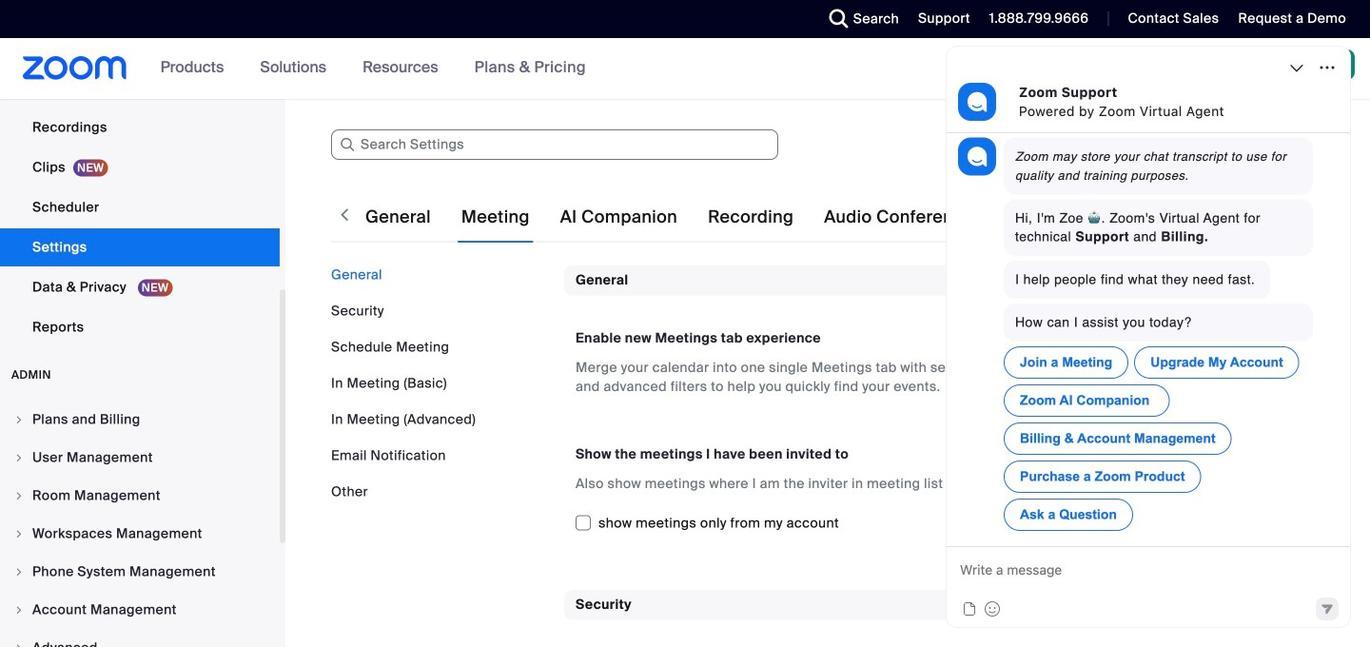 Task type: vqa. For each thing, say whether or not it's contained in the screenshot.
TABS OF RECORDING tab list
no



Task type: locate. For each thing, give the bounding box(es) containing it.
2 right image from the top
[[13, 452, 25, 463]]

application
[[576, 358, 987, 396]]

personal menu menu
[[0, 0, 280, 348]]

2 right image from the top
[[13, 566, 25, 578]]

3 right image from the top
[[13, 642, 25, 647]]

right image
[[13, 528, 25, 540], [13, 566, 25, 578], [13, 642, 25, 647]]

3 menu item from the top
[[0, 478, 280, 514]]

right image for 6th menu item from the bottom of the admin menu 'menu'
[[13, 452, 25, 463]]

1 vertical spatial right image
[[13, 566, 25, 578]]

banner
[[0, 38, 1370, 100]]

4 menu item from the top
[[0, 516, 280, 552]]

2 vertical spatial right image
[[13, 642, 25, 647]]

0 vertical spatial right image
[[13, 528, 25, 540]]

right image
[[13, 414, 25, 425], [13, 452, 25, 463], [13, 490, 25, 502], [13, 604, 25, 616]]

4 right image from the top
[[13, 604, 25, 616]]

6 menu item from the top
[[0, 592, 280, 628]]

zoom logo image
[[23, 56, 127, 80]]

Search Settings text field
[[331, 129, 778, 160]]

1 right image from the top
[[13, 414, 25, 425]]

menu item
[[0, 402, 280, 438], [0, 440, 280, 476], [0, 478, 280, 514], [0, 516, 280, 552], [0, 554, 280, 590], [0, 592, 280, 628], [0, 630, 280, 647]]

2 menu item from the top
[[0, 440, 280, 476]]

meetings navigation
[[972, 38, 1370, 100]]

3 right image from the top
[[13, 490, 25, 502]]

5 menu item from the top
[[0, 554, 280, 590]]

scroll left image
[[335, 206, 354, 225]]

general element
[[564, 266, 1320, 559]]

admin menu menu
[[0, 402, 280, 647]]

product information navigation
[[146, 38, 600, 99]]

menu bar
[[331, 266, 550, 502]]

right image for second menu item from the bottom of the admin menu 'menu'
[[13, 604, 25, 616]]

7 menu item from the top
[[0, 630, 280, 647]]

tabs of my account settings page tab list
[[362, 190, 1370, 244]]



Task type: describe. For each thing, give the bounding box(es) containing it.
1 right image from the top
[[13, 528, 25, 540]]

scroll right image
[[1302, 206, 1321, 225]]

1 menu item from the top
[[0, 402, 280, 438]]

side navigation navigation
[[0, 0, 286, 647]]

support version for enable new meetings tab experience image
[[945, 381, 964, 394]]

right image for 3rd menu item from the top
[[13, 490, 25, 502]]

application inside general element
[[576, 358, 987, 396]]

right image for 1st menu item
[[13, 414, 25, 425]]



